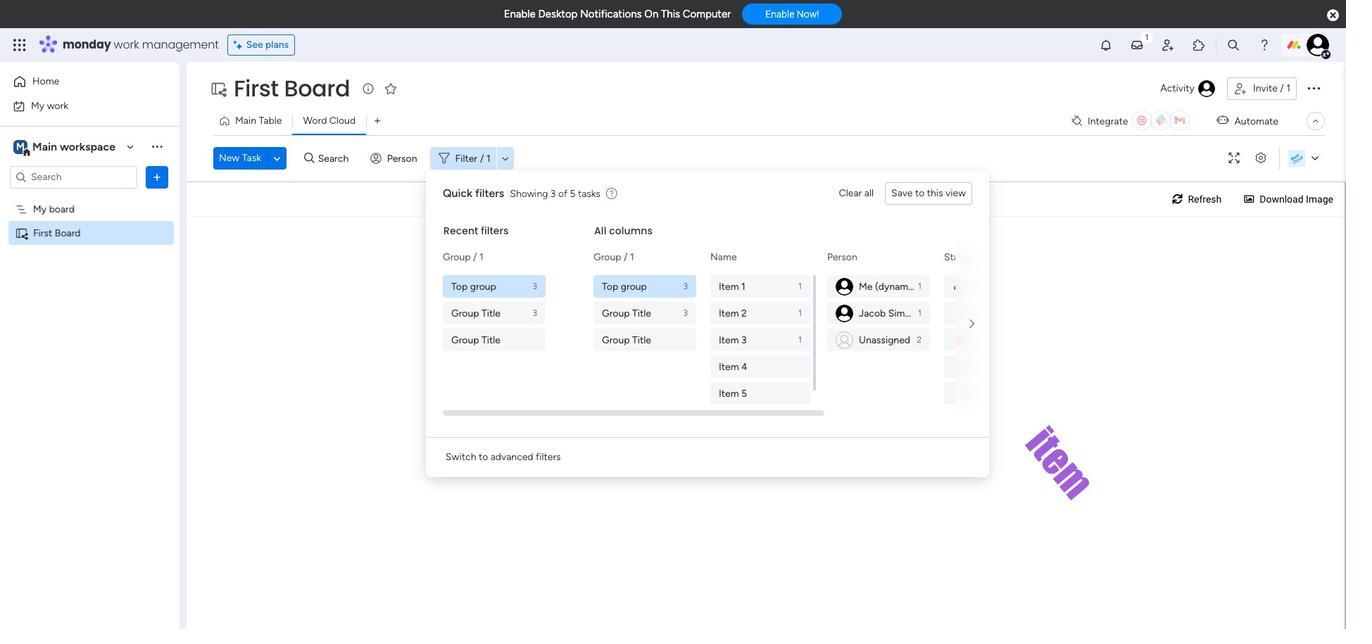Task type: locate. For each thing, give the bounding box(es) containing it.
work down home
[[47, 100, 68, 112]]

first down my board
[[33, 227, 52, 239]]

0 horizontal spatial group / 1 group
[[443, 275, 548, 351]]

2 group from the left
[[621, 281, 647, 293]]

filters right quick
[[475, 187, 504, 200]]

jacob simon image
[[1307, 34, 1329, 56], [836, 278, 853, 295], [836, 304, 853, 322]]

top down all columns
[[602, 281, 618, 293]]

1 vertical spatial first board
[[33, 227, 81, 239]]

3 item from the top
[[719, 334, 739, 346]]

2 right unassigned
[[917, 335, 922, 345]]

it
[[1020, 307, 1026, 319]]

stuck
[[967, 334, 993, 346]]

0 vertical spatial first board
[[234, 73, 350, 104]]

see plans button
[[227, 34, 295, 56]]

5 right of
[[570, 188, 576, 200]]

0 vertical spatial person
[[387, 152, 417, 164]]

workspace selection element
[[13, 138, 118, 157]]

1 group from the left
[[470, 281, 496, 293]]

enable
[[504, 8, 536, 20], [765, 9, 794, 20]]

to left 'this'
[[915, 187, 925, 199]]

enable left desktop
[[504, 8, 536, 20]]

top group down all columns
[[602, 281, 647, 293]]

5 inside quick filters showing 3 of 5 tasks
[[570, 188, 576, 200]]

1 horizontal spatial board
[[284, 73, 350, 104]]

person down clear at top right
[[827, 251, 857, 263]]

0 vertical spatial first
[[234, 73, 279, 104]]

item for item 3
[[719, 334, 739, 346]]

item for item 5
[[719, 388, 739, 400]]

5 down the 4
[[741, 388, 747, 400]]

filters for recent
[[481, 224, 509, 238]]

1 group / 1 group from the left
[[443, 275, 548, 351]]

2
[[741, 307, 747, 319], [917, 335, 922, 345]]

showing
[[510, 188, 548, 200]]

0 vertical spatial main
[[235, 115, 256, 127]]

to inside save to this view button
[[915, 187, 925, 199]]

filters right advanced
[[536, 451, 561, 463]]

1 vertical spatial work
[[47, 100, 68, 112]]

group / 1 down all columns
[[593, 251, 634, 263]]

select product image
[[13, 38, 27, 52]]

work inside button
[[47, 100, 68, 112]]

1 horizontal spatial 5
[[741, 388, 747, 400]]

1 horizontal spatial options image
[[1305, 79, 1322, 96]]

my inside list box
[[33, 203, 47, 215]]

1 group / 1 from the left
[[443, 251, 483, 263]]

4 item from the top
[[719, 361, 739, 373]]

shareable board image
[[210, 80, 227, 97], [15, 226, 28, 240]]

dialog
[[426, 171, 1178, 477]]

my board
[[33, 203, 75, 215]]

this
[[927, 187, 943, 199]]

group title
[[451, 307, 501, 319], [602, 307, 651, 319], [451, 334, 501, 346], [602, 334, 651, 346]]

1 vertical spatial filters
[[481, 224, 509, 238]]

board
[[284, 73, 350, 104], [55, 227, 81, 239]]

tasks
[[578, 188, 600, 200]]

jacob simon image left jacob
[[836, 304, 853, 322]]

4
[[741, 361, 748, 373]]

person
[[387, 152, 417, 164], [827, 251, 857, 263]]

unassigned
[[859, 334, 910, 346]]

1 vertical spatial all
[[967, 281, 978, 293]]

save to this view button
[[885, 182, 972, 205]]

0 vertical spatial my
[[31, 100, 45, 112]]

0 horizontal spatial all
[[594, 224, 606, 238]]

5 item from the top
[[719, 388, 739, 400]]

options image
[[1305, 79, 1322, 96], [150, 170, 164, 184]]

2 vertical spatial jacob simon image
[[836, 304, 853, 322]]

top group for filters
[[451, 281, 496, 293]]

0 vertical spatial all
[[594, 224, 606, 238]]

main right workspace icon
[[32, 140, 57, 153]]

enable for enable desktop notifications on this computer
[[504, 8, 536, 20]]

1 horizontal spatial all
[[967, 281, 978, 293]]

angle down image
[[274, 153, 280, 164]]

clear
[[839, 187, 862, 199]]

activity
[[1160, 82, 1195, 94]]

/ inside button
[[1280, 82, 1284, 94]]

group / 1 group
[[443, 275, 548, 351], [593, 275, 699, 351]]

1 horizontal spatial to
[[915, 187, 925, 199]]

options image down workspace options icon
[[150, 170, 164, 184]]

me
[[859, 281, 873, 293]]

5
[[570, 188, 576, 200], [741, 388, 747, 400]]

main for main workspace
[[32, 140, 57, 153]]

2 item from the top
[[719, 307, 739, 319]]

filters right recent
[[481, 224, 509, 238]]

all left done
[[967, 281, 978, 293]]

options image up collapse board header icon
[[1305, 79, 1322, 96]]

first board up table
[[234, 73, 350, 104]]

first board down my board
[[33, 227, 81, 239]]

word cloud
[[303, 115, 356, 127]]

main table
[[235, 115, 282, 127]]

item down item 4
[[719, 388, 739, 400]]

jacob simon image for jacob simon
[[836, 304, 853, 322]]

recent
[[444, 224, 478, 238]]

first up main table
[[234, 73, 279, 104]]

1 horizontal spatial 2
[[917, 335, 922, 345]]

new
[[219, 152, 240, 164]]

notifications image
[[1099, 38, 1113, 52]]

activity button
[[1155, 77, 1221, 100]]

1 horizontal spatial group
[[621, 281, 647, 293]]

0 vertical spatial board
[[284, 73, 350, 104]]

workspace options image
[[150, 140, 164, 154]]

first board
[[234, 73, 350, 104], [33, 227, 81, 239]]

item up item 2
[[719, 281, 739, 293]]

all columns
[[594, 224, 653, 238]]

0 horizontal spatial board
[[55, 227, 81, 239]]

main left table
[[235, 115, 256, 127]]

monday work management
[[63, 37, 219, 53]]

1 vertical spatial board
[[55, 227, 81, 239]]

work
[[114, 37, 139, 53], [47, 100, 68, 112]]

search everything image
[[1226, 38, 1241, 52]]

option
[[0, 196, 180, 199]]

jacob simon image left me
[[836, 278, 853, 295]]

1 top group from the left
[[451, 281, 496, 293]]

group down columns
[[621, 281, 647, 293]]

to for save
[[915, 187, 925, 199]]

item down item 1 in the top of the page
[[719, 307, 739, 319]]

help image
[[1257, 38, 1271, 52]]

jacob simon image down dapulse close image
[[1307, 34, 1329, 56]]

work right monday
[[114, 37, 139, 53]]

2 inside name 'group'
[[741, 307, 747, 319]]

0 horizontal spatial top
[[451, 281, 468, 293]]

enable left now!
[[765, 9, 794, 20]]

settings image
[[1250, 153, 1272, 164]]

2 top group from the left
[[602, 281, 647, 293]]

all inside status group
[[967, 281, 978, 293]]

1 vertical spatial jacob simon image
[[836, 278, 853, 295]]

1 vertical spatial shareable board image
[[15, 226, 28, 240]]

1 vertical spatial my
[[33, 203, 47, 215]]

to right switch
[[479, 451, 488, 463]]

work for monday
[[114, 37, 139, 53]]

1 item from the top
[[719, 281, 739, 293]]

home
[[32, 75, 59, 87]]

quick
[[443, 187, 472, 200]]

0 vertical spatial shareable board image
[[210, 80, 227, 97]]

group for columns
[[621, 281, 647, 293]]

my left 'board'
[[33, 203, 47, 215]]

to
[[915, 187, 925, 199], [479, 451, 488, 463]]

all left columns
[[594, 224, 606, 238]]

1 horizontal spatial first
[[234, 73, 279, 104]]

1 horizontal spatial work
[[114, 37, 139, 53]]

1 horizontal spatial main
[[235, 115, 256, 127]]

0 horizontal spatial top group
[[451, 281, 496, 293]]

0 horizontal spatial first board
[[33, 227, 81, 239]]

1 image
[[1141, 29, 1153, 45]]

my work
[[31, 100, 68, 112]]

group / 1 for recent
[[443, 251, 483, 263]]

group / 1
[[443, 251, 483, 263], [593, 251, 634, 263]]

top down recent
[[451, 281, 468, 293]]

first
[[234, 73, 279, 104], [33, 227, 52, 239]]

top group for columns
[[602, 281, 647, 293]]

switch to advanced filters button
[[440, 446, 566, 469]]

enable now!
[[765, 9, 819, 20]]

desktop
[[538, 8, 578, 20]]

1 top from the left
[[451, 281, 468, 293]]

my inside "my work" button
[[31, 100, 45, 112]]

group
[[470, 281, 496, 293], [621, 281, 647, 293]]

title
[[482, 307, 501, 319], [632, 307, 651, 319], [482, 334, 501, 346], [632, 334, 651, 346]]

arrow down image
[[497, 150, 514, 167]]

switch
[[446, 451, 476, 463]]

jacob simon image for me (dynamic)
[[836, 278, 853, 295]]

1 horizontal spatial top group
[[602, 281, 647, 293]]

0 horizontal spatial group
[[470, 281, 496, 293]]

1 vertical spatial options image
[[150, 170, 164, 184]]

enable inside button
[[765, 9, 794, 20]]

top
[[451, 281, 468, 293], [602, 281, 618, 293]]

0 horizontal spatial 5
[[570, 188, 576, 200]]

1 vertical spatial main
[[32, 140, 57, 153]]

0 vertical spatial filters
[[475, 187, 504, 200]]

0 horizontal spatial work
[[47, 100, 68, 112]]

1 horizontal spatial top
[[602, 281, 618, 293]]

2 group / 1 group from the left
[[593, 275, 699, 351]]

0 vertical spatial 5
[[570, 188, 576, 200]]

collapse board header image
[[1310, 115, 1321, 127]]

my
[[31, 100, 45, 112], [33, 203, 47, 215]]

1 inside button
[[1286, 82, 1290, 94]]

1 vertical spatial to
[[479, 451, 488, 463]]

word
[[303, 115, 327, 127]]

list box
[[0, 194, 180, 435]]

1 horizontal spatial enable
[[765, 9, 794, 20]]

1 vertical spatial first
[[33, 227, 52, 239]]

board up word
[[284, 73, 350, 104]]

1 vertical spatial 2
[[917, 335, 922, 345]]

blank
[[967, 388, 991, 400]]

group down recent filters
[[470, 281, 496, 293]]

1 vertical spatial 5
[[741, 388, 747, 400]]

work for my
[[47, 100, 68, 112]]

all
[[594, 224, 606, 238], [967, 281, 978, 293]]

to inside switch to advanced filters button
[[479, 451, 488, 463]]

/
[[1280, 82, 1284, 94], [480, 152, 484, 164], [473, 251, 477, 263], [624, 251, 628, 263]]

main for main table
[[235, 115, 256, 127]]

2 top from the left
[[602, 281, 618, 293]]

top group down recent filters
[[451, 281, 496, 293]]

dapulse close image
[[1327, 8, 1339, 23]]

item 1
[[719, 281, 745, 293]]

item left the 4
[[719, 361, 739, 373]]

3
[[550, 188, 556, 200], [533, 282, 537, 291], [683, 282, 688, 291], [533, 308, 537, 318], [683, 308, 688, 318], [741, 334, 747, 346]]

main inside workspace selection element
[[32, 140, 57, 153]]

1 horizontal spatial group / 1 group
[[593, 275, 699, 351]]

0 horizontal spatial enable
[[504, 8, 536, 20]]

2 vertical spatial filters
[[536, 451, 561, 463]]

filters inside button
[[536, 451, 561, 463]]

0 horizontal spatial group / 1
[[443, 251, 483, 263]]

main
[[235, 115, 256, 127], [32, 140, 57, 153]]

item
[[719, 281, 739, 293], [719, 307, 739, 319], [719, 334, 739, 346], [719, 361, 739, 373], [719, 388, 739, 400]]

/ right invite
[[1280, 82, 1284, 94]]

main inside "button"
[[235, 115, 256, 127]]

filters
[[475, 187, 504, 200], [481, 224, 509, 238], [536, 451, 561, 463]]

0 vertical spatial options image
[[1305, 79, 1322, 96]]

cloud
[[329, 115, 356, 127]]

1 horizontal spatial person
[[827, 251, 857, 263]]

done
[[967, 361, 991, 373]]

main table button
[[213, 110, 292, 132]]

1 horizontal spatial group / 1
[[593, 251, 634, 263]]

advanced
[[491, 451, 533, 463]]

0 vertical spatial 2
[[741, 307, 747, 319]]

0 vertical spatial to
[[915, 187, 925, 199]]

to for switch
[[479, 451, 488, 463]]

2 group / 1 from the left
[[593, 251, 634, 263]]

3 inside quick filters showing 3 of 5 tasks
[[550, 188, 556, 200]]

person left filter
[[387, 152, 417, 164]]

group / 1 group for all columns
[[593, 275, 699, 351]]

item down item 2
[[719, 334, 739, 346]]

filter / 1
[[455, 152, 491, 164]]

0 horizontal spatial first
[[33, 227, 52, 239]]

clear all button
[[833, 182, 879, 205]]

notifications
[[580, 8, 642, 20]]

0 vertical spatial work
[[114, 37, 139, 53]]

group / 1 down recent
[[443, 251, 483, 263]]

group
[[443, 251, 471, 263], [593, 251, 621, 263], [451, 307, 479, 319], [602, 307, 630, 319], [451, 334, 479, 346], [602, 334, 630, 346]]

item for item 1
[[719, 281, 739, 293]]

apps image
[[1192, 38, 1206, 52]]

board down 'board'
[[55, 227, 81, 239]]

my down home
[[31, 100, 45, 112]]

0 horizontal spatial to
[[479, 451, 488, 463]]

0 horizontal spatial main
[[32, 140, 57, 153]]

0 horizontal spatial shareable board image
[[15, 226, 28, 240]]

new task button
[[213, 147, 267, 170]]

Search field
[[315, 149, 357, 168]]

word cloud button
[[292, 110, 366, 132]]

0 horizontal spatial person
[[387, 152, 417, 164]]

labels
[[1006, 281, 1031, 293]]

my work button
[[8, 95, 151, 117]]

0 horizontal spatial 2
[[741, 307, 747, 319]]

2 up item 3
[[741, 307, 747, 319]]



Task type: describe. For each thing, give the bounding box(es) containing it.
board
[[49, 203, 75, 215]]

item 4
[[719, 361, 748, 373]]

First Board field
[[230, 73, 354, 104]]

item 5
[[719, 388, 747, 400]]

enable desktop notifications on this computer
[[504, 8, 731, 20]]

now!
[[797, 9, 819, 20]]

group for filters
[[470, 281, 496, 293]]

name group
[[710, 275, 813, 405]]

filters for quick
[[475, 187, 504, 200]]

all done labels
[[967, 281, 1031, 293]]

computer
[[683, 8, 731, 20]]

invite members image
[[1161, 38, 1175, 52]]

all for all columns
[[594, 224, 606, 238]]

list box containing my board
[[0, 194, 180, 435]]

person button
[[365, 147, 426, 170]]

enable now! button
[[742, 4, 842, 25]]

main workspace
[[32, 140, 115, 153]]

item for item 4
[[719, 361, 739, 373]]

open full screen image
[[1223, 153, 1245, 164]]

first board inside list box
[[33, 227, 81, 239]]

workspace
[[60, 140, 115, 153]]

integrate
[[1088, 115, 1128, 127]]

dapulse integrations image
[[1072, 116, 1082, 126]]

person group
[[827, 275, 933, 351]]

switch to advanced filters
[[446, 451, 561, 463]]

view
[[946, 187, 966, 199]]

task
[[242, 152, 261, 164]]

Search in workspace field
[[30, 169, 118, 185]]

clear all
[[839, 187, 874, 199]]

on
[[644, 8, 658, 20]]

/ down recent filters
[[473, 251, 477, 263]]

all
[[864, 187, 874, 199]]

on
[[1006, 307, 1017, 319]]

working
[[967, 307, 1004, 319]]

show board description image
[[360, 82, 377, 96]]

my for my board
[[33, 203, 47, 215]]

save to this view
[[891, 187, 966, 199]]

add view image
[[375, 116, 380, 126]]

learn more image
[[606, 187, 617, 201]]

of
[[558, 188, 567, 200]]

item 2
[[719, 307, 747, 319]]

table
[[259, 115, 282, 127]]

this
[[661, 8, 680, 20]]

quick filters showing 3 of 5 tasks
[[443, 187, 600, 200]]

/ down all columns
[[624, 251, 628, 263]]

plans
[[265, 39, 289, 51]]

home button
[[8, 70, 151, 93]]

3 inside name 'group'
[[741, 334, 747, 346]]

m
[[16, 140, 25, 152]]

person inside popup button
[[387, 152, 417, 164]]

automate
[[1234, 115, 1279, 127]]

2 inside person group
[[917, 335, 922, 345]]

management
[[142, 37, 219, 53]]

item 3
[[719, 334, 747, 346]]

dialog containing recent filters
[[426, 171, 1178, 477]]

group / 1 for all
[[593, 251, 634, 263]]

top for all
[[602, 281, 618, 293]]

monday
[[63, 37, 111, 53]]

1 vertical spatial person
[[827, 251, 857, 263]]

top for recent
[[451, 281, 468, 293]]

see plans
[[246, 39, 289, 51]]

my for my work
[[31, 100, 45, 112]]

0 horizontal spatial options image
[[150, 170, 164, 184]]

recent filters
[[444, 224, 509, 238]]

columns
[[609, 224, 653, 238]]

invite / 1 button
[[1227, 77, 1297, 100]]

see
[[246, 39, 263, 51]]

board inside list box
[[55, 227, 81, 239]]

1 horizontal spatial shareable board image
[[210, 80, 227, 97]]

1 horizontal spatial first board
[[234, 73, 350, 104]]

5 inside name 'group'
[[741, 388, 747, 400]]

working on it
[[967, 307, 1026, 319]]

(dynamic)
[[875, 281, 919, 293]]

invite
[[1253, 82, 1278, 94]]

add to favorites image
[[384, 81, 398, 95]]

done
[[981, 281, 1003, 293]]

new task
[[219, 152, 261, 164]]

shareable board image inside list box
[[15, 226, 28, 240]]

status group
[[944, 275, 1047, 405]]

item for item 2
[[719, 307, 739, 319]]

status
[[944, 251, 973, 263]]

filter
[[455, 152, 477, 164]]

first inside list box
[[33, 227, 52, 239]]

group / 1 group for recent filters
[[443, 275, 548, 351]]

v2 search image
[[304, 150, 315, 166]]

autopilot image
[[1217, 111, 1229, 129]]

/ right filter
[[480, 152, 484, 164]]

all for all done labels
[[967, 281, 978, 293]]

workspace image
[[13, 139, 27, 155]]

me (dynamic)
[[859, 281, 919, 293]]

enable for enable now!
[[765, 9, 794, 20]]

jacob
[[859, 307, 886, 319]]

simon
[[888, 307, 916, 319]]

0 vertical spatial jacob simon image
[[1307, 34, 1329, 56]]

save
[[891, 187, 913, 199]]

jacob simon
[[859, 307, 916, 319]]

inbox image
[[1130, 38, 1144, 52]]

invite / 1
[[1253, 82, 1290, 94]]

name
[[710, 251, 737, 263]]



Task type: vqa. For each thing, say whether or not it's contained in the screenshot.
Members's Members
no



